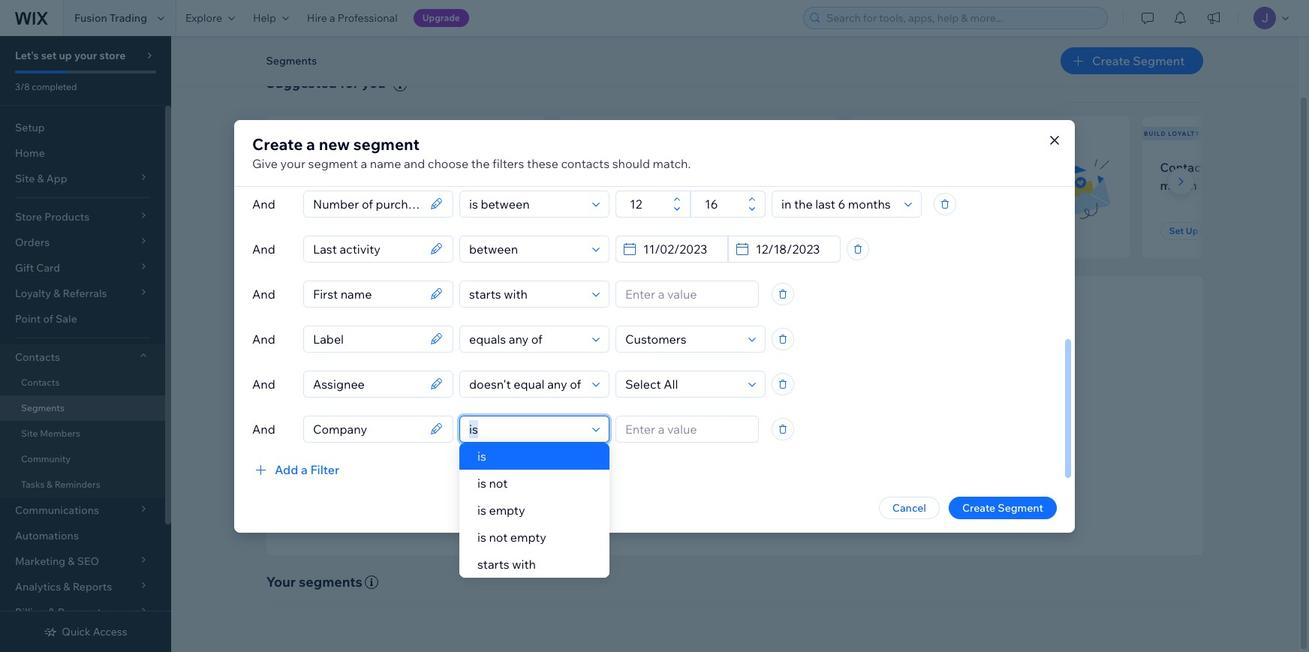Task type: locate. For each thing, give the bounding box(es) containing it.
1 vertical spatial of
[[698, 425, 708, 438]]

contacts down new
[[312, 160, 361, 175]]

0 vertical spatial not
[[489, 476, 508, 491]]

your down name
[[364, 178, 390, 193]]

is
[[478, 449, 486, 464], [478, 476, 486, 491], [478, 503, 486, 518], [478, 530, 486, 545]]

cancel button
[[879, 497, 940, 519]]

contacts down loyalty
[[1160, 160, 1212, 175]]

contacts inside new contacts who recently subscribed to your mailing list
[[312, 160, 361, 175]]

up
[[59, 49, 72, 62]]

email up high-
[[679, 445, 705, 459]]

up for subscribed
[[310, 225, 322, 237]]

subscribers down suggested
[[287, 130, 338, 137]]

set up segment down on
[[877, 225, 948, 237]]

list box
[[460, 443, 610, 578]]

contacts for contacts link
[[21, 377, 60, 388]]

0 vertical spatial with
[[1215, 160, 1239, 175]]

0 vertical spatial create segment button
[[1061, 47, 1203, 74]]

automatically
[[815, 425, 881, 438]]

1 horizontal spatial who
[[692, 160, 716, 175]]

loyalty
[[1168, 130, 1201, 137]]

2 horizontal spatial and
[[855, 465, 874, 479]]

know
[[618, 465, 645, 479]]

1 is from the top
[[478, 449, 486, 464]]

3 who from the left
[[1009, 160, 1033, 175]]

your down personalized
[[647, 465, 669, 479]]

site members
[[21, 428, 80, 439]]

and
[[252, 196, 275, 211], [252, 241, 275, 256], [252, 286, 275, 301], [252, 331, 275, 347], [252, 377, 275, 392], [252, 422, 275, 437]]

up for clicked
[[894, 225, 907, 237]]

campaign
[[956, 178, 1012, 193]]

who for purchase
[[692, 160, 716, 175]]

0 vertical spatial enter a value field
[[621, 281, 754, 307]]

hire
[[307, 11, 327, 25]]

a right hire
[[330, 11, 335, 25]]

name
[[370, 156, 401, 171]]

of
[[43, 312, 53, 326], [698, 425, 708, 438]]

1 vertical spatial and
[[830, 445, 849, 459]]

2 vertical spatial to
[[606, 465, 616, 479]]

up down haven't
[[602, 225, 614, 237]]

segment down new
[[308, 156, 358, 171]]

potential
[[781, 465, 825, 479]]

new inside new contacts who recently subscribed to your mailing list
[[284, 160, 310, 175]]

1 vertical spatial enter a value field
[[621, 416, 754, 442]]

up for made
[[602, 225, 614, 237]]

0 vertical spatial to
[[350, 178, 362, 193]]

clicked
[[868, 178, 908, 193]]

your segments
[[266, 573, 363, 591]]

1 horizontal spatial and
[[830, 445, 849, 459]]

contacts inside contacts link
[[21, 377, 60, 388]]

completed
[[32, 81, 77, 92]]

0 horizontal spatial subscribers
[[287, 130, 338, 137]]

2 horizontal spatial who
[[1009, 160, 1033, 175]]

1 vertical spatial subscribers
[[940, 160, 1006, 175]]

is up starts
[[478, 530, 486, 545]]

segments inside button
[[266, 54, 317, 68]]

empty
[[489, 503, 525, 518], [510, 530, 547, 545]]

build
[[851, 445, 875, 459]]

0 vertical spatial email
[[907, 160, 938, 175]]

and up leads
[[830, 445, 849, 459]]

is option
[[460, 443, 610, 470]]

0 horizontal spatial email
[[679, 445, 705, 459]]

set up segment button down subscribed
[[284, 222, 373, 240]]

1 vertical spatial contacts
[[15, 351, 60, 364]]

&
[[47, 479, 53, 490]]

contacts up haven't
[[561, 156, 610, 171]]

is down is not
[[478, 503, 486, 518]]

2 and from the top
[[252, 241, 275, 256]]

your right give
[[281, 156, 306, 171]]

Select options field
[[621, 326, 744, 352], [621, 371, 744, 397]]

of inside reach the right target audience create specific groups of contacts that update automatically send personalized email campaigns to drive sales and build trust get to know your high-value customers, potential leads and more
[[698, 425, 708, 438]]

1 vertical spatial segment
[[308, 156, 358, 171]]

2 is from the top
[[478, 476, 486, 491]]

set up segment button down on
[[868, 222, 957, 240]]

6 and from the top
[[252, 422, 275, 437]]

with inside list box
[[512, 557, 536, 572]]

email up on
[[907, 160, 938, 175]]

new
[[319, 134, 350, 154]]

up down clicked
[[894, 225, 907, 237]]

0 horizontal spatial who
[[364, 160, 388, 175]]

empty up is not empty
[[489, 503, 525, 518]]

2 not from the top
[[489, 530, 508, 545]]

1 vertical spatial create segment
[[963, 501, 1044, 515]]

3 is from the top
[[478, 503, 486, 518]]

3 up from the left
[[894, 225, 907, 237]]

up
[[310, 225, 322, 237], [602, 225, 614, 237], [894, 225, 907, 237], [1186, 225, 1199, 237]]

contacts inside 'popup button'
[[15, 351, 60, 364]]

segment
[[353, 134, 420, 154], [308, 156, 358, 171]]

suggested for you
[[266, 74, 386, 92]]

0 horizontal spatial and
[[404, 156, 425, 171]]

segments inside sidebar element
[[21, 402, 65, 414]]

of left sale
[[43, 312, 53, 326]]

active
[[868, 160, 904, 175]]

1 select options field from the top
[[621, 326, 744, 352]]

store
[[99, 49, 126, 62]]

for
[[340, 74, 359, 92]]

who up purchase
[[692, 160, 716, 175]]

set
[[293, 225, 308, 237], [585, 225, 600, 237], [877, 225, 892, 237], [1169, 225, 1184, 237]]

enter a value field up high-
[[621, 416, 754, 442]]

a left birthday
[[1242, 160, 1248, 175]]

with left birthday
[[1215, 160, 1239, 175]]

1 vertical spatial with
[[512, 557, 536, 572]]

3 set from the left
[[877, 225, 892, 237]]

and down 'build'
[[855, 465, 874, 479]]

0 horizontal spatial segments
[[21, 402, 65, 414]]

upgrade
[[422, 12, 460, 23]]

1 horizontal spatial email
[[907, 160, 938, 175]]

and inside create a new segment give your segment a name and choose the filters these contacts should match.
[[404, 156, 425, 171]]

sidebar element
[[0, 36, 171, 652]]

1 horizontal spatial of
[[698, 425, 708, 438]]

reach
[[635, 402, 674, 420]]

create inside reach the right target audience create specific groups of contacts that update automatically send personalized email campaigns to drive sales and build trust get to know your high-value customers, potential leads and more
[[585, 425, 618, 438]]

to left drive
[[763, 445, 774, 459]]

your inside sidebar element
[[74, 49, 97, 62]]

4 choose a condition field from the top
[[465, 326, 588, 352]]

your
[[266, 573, 296, 591]]

is for is not
[[478, 476, 486, 491]]

your right on
[[928, 178, 954, 193]]

4 set up segment from the left
[[1169, 225, 1240, 237]]

up down the contacts with a birthday th on the top of the page
[[1186, 225, 1199, 237]]

site
[[21, 428, 38, 439]]

who up campaign
[[1009, 160, 1033, 175]]

a inside the contacts with a birthday th
[[1242, 160, 1248, 175]]

0 horizontal spatial the
[[471, 156, 490, 171]]

set up segment button down "from" text field at the top
[[576, 222, 665, 240]]

0 horizontal spatial with
[[512, 557, 536, 572]]

of down right
[[698, 425, 708, 438]]

2 horizontal spatial contacts
[[710, 425, 753, 438]]

groups
[[661, 425, 696, 438]]

is empty
[[478, 503, 525, 518]]

and up mailing
[[404, 156, 425, 171]]

set for potential customers who haven't made a purchase yet
[[585, 225, 600, 237]]

set up segment down the contacts with a birthday th on the top of the page
[[1169, 225, 1240, 237]]

who inside potential customers who haven't made a purchase yet
[[692, 160, 716, 175]]

explore
[[185, 11, 222, 25]]

get
[[585, 465, 604, 479]]

Enter a value field
[[621, 281, 754, 307], [621, 416, 754, 442]]

None field
[[309, 191, 426, 217], [309, 236, 426, 262], [309, 281, 426, 307], [309, 326, 426, 352], [309, 371, 426, 397], [309, 416, 426, 442], [309, 191, 426, 217], [309, 236, 426, 262], [309, 281, 426, 307], [309, 326, 426, 352], [309, 371, 426, 397], [309, 416, 426, 442]]

audience
[[777, 402, 835, 420]]

sales
[[803, 445, 828, 459]]

set
[[41, 49, 57, 62]]

automations link
[[0, 523, 165, 549]]

1 up from the left
[[310, 225, 322, 237]]

segments for segments button
[[266, 54, 317, 68]]

new up give
[[268, 130, 285, 137]]

1 not from the top
[[489, 476, 508, 491]]

0 vertical spatial and
[[404, 156, 425, 171]]

mailing
[[393, 178, 434, 193]]

0 vertical spatial segment
[[353, 134, 420, 154]]

to right get
[[606, 465, 616, 479]]

set up segment down subscribed
[[293, 225, 364, 237]]

list containing new contacts who recently subscribed to your mailing list
[[263, 116, 1309, 258]]

1 vertical spatial new
[[284, 160, 310, 175]]

the left the filters at the top left
[[471, 156, 490, 171]]

a left name
[[361, 156, 367, 171]]

is up is not
[[478, 449, 486, 464]]

point of sale link
[[0, 306, 165, 332]]

point of sale
[[15, 312, 77, 326]]

1 horizontal spatial contacts
[[561, 156, 610, 171]]

set up segment for made
[[585, 225, 656, 237]]

give
[[252, 156, 278, 171]]

not for is not
[[489, 476, 508, 491]]

build loyalty
[[1144, 130, 1201, 137]]

1 vertical spatial select options field
[[621, 371, 744, 397]]

is for is
[[478, 449, 486, 464]]

1 horizontal spatial segments
[[266, 54, 317, 68]]

1 horizontal spatial create segment button
[[1061, 47, 1203, 74]]

segment up name
[[353, 134, 420, 154]]

who left recently
[[364, 160, 388, 175]]

1 set up segment button from the left
[[284, 222, 373, 240]]

is inside option
[[478, 449, 486, 464]]

home link
[[0, 140, 165, 166]]

1 vertical spatial email
[[679, 445, 705, 459]]

subscribers
[[287, 130, 338, 137], [940, 160, 1006, 175]]

these
[[527, 156, 559, 171]]

subscribers up campaign
[[940, 160, 1006, 175]]

segments up suggested
[[266, 54, 317, 68]]

set up segment button for made
[[576, 222, 665, 240]]

with
[[1215, 160, 1239, 175], [512, 557, 536, 572]]

automations
[[15, 529, 79, 543]]

1 horizontal spatial the
[[677, 402, 698, 420]]

who inside new contacts who recently subscribed to your mailing list
[[364, 160, 388, 175]]

a down 'customers'
[[655, 178, 661, 193]]

the inside reach the right target audience create specific groups of contacts that update automatically send personalized email campaigns to drive sales and build trust get to know your high-value customers, potential leads and more
[[677, 402, 698, 420]]

a left new
[[306, 134, 315, 154]]

not down is empty
[[489, 530, 508, 545]]

new for new subscribers
[[268, 130, 285, 137]]

set for active email subscribers who clicked on your campaign
[[877, 225, 892, 237]]

filter
[[310, 462, 340, 477]]

contacts for "contacts" 'popup button'
[[15, 351, 60, 364]]

birthday
[[1251, 160, 1299, 175]]

who
[[364, 160, 388, 175], [692, 160, 716, 175], [1009, 160, 1033, 175]]

2 choose a condition field from the top
[[465, 236, 588, 262]]

0 vertical spatial of
[[43, 312, 53, 326]]

empty up "starts with"
[[510, 530, 547, 545]]

to
[[350, 178, 362, 193], [763, 445, 774, 459], [606, 465, 616, 479]]

2 who from the left
[[692, 160, 716, 175]]

high-
[[671, 465, 696, 479]]

your
[[74, 49, 97, 62], [281, 156, 306, 171], [364, 178, 390, 193], [928, 178, 954, 193], [647, 465, 669, 479]]

new up subscribed
[[284, 160, 310, 175]]

email inside reach the right target audience create specific groups of contacts that update automatically send personalized email campaigns to drive sales and build trust get to know your high-value customers, potential leads and more
[[679, 445, 705, 459]]

contacts inside create a new segment give your segment a name and choose the filters these contacts should match.
[[561, 156, 610, 171]]

up down subscribed
[[310, 225, 322, 237]]

0 horizontal spatial create segment button
[[949, 497, 1057, 519]]

the up 'groups'
[[677, 402, 698, 420]]

1 vertical spatial not
[[489, 530, 508, 545]]

build
[[1144, 130, 1166, 137]]

setup
[[15, 121, 45, 134]]

3 set up segment from the left
[[877, 225, 948, 237]]

1 who from the left
[[364, 160, 388, 175]]

create
[[1092, 53, 1130, 68], [252, 134, 303, 154], [585, 425, 618, 438], [963, 501, 996, 515]]

contacts with a birthday th
[[1160, 160, 1309, 193]]

3/8 completed
[[15, 81, 77, 92]]

2 set up segment button from the left
[[576, 222, 665, 240]]

email inside active email subscribers who clicked on your campaign
[[907, 160, 938, 175]]

list
[[263, 116, 1309, 258]]

1 vertical spatial segments
[[21, 402, 65, 414]]

not up is empty
[[489, 476, 508, 491]]

2 vertical spatial and
[[855, 465, 874, 479]]

2 horizontal spatial to
[[763, 445, 774, 459]]

with down is not empty
[[512, 557, 536, 572]]

your inside new contacts who recently subscribed to your mailing list
[[364, 178, 390, 193]]

contacts down "contacts" 'popup button'
[[21, 377, 60, 388]]

0 vertical spatial the
[[471, 156, 490, 171]]

set up segment
[[293, 225, 364, 237], [585, 225, 656, 237], [877, 225, 948, 237], [1169, 225, 1240, 237]]

not for is not empty
[[489, 530, 508, 545]]

0 horizontal spatial contacts
[[312, 160, 361, 175]]

set up segment button down the contacts with a birthday th on the top of the page
[[1160, 222, 1249, 240]]

segments up the site members
[[21, 402, 65, 414]]

2 set up segment from the left
[[585, 225, 656, 237]]

2 set from the left
[[585, 225, 600, 237]]

1 vertical spatial to
[[763, 445, 774, 459]]

11/02/2023 field
[[639, 236, 723, 262]]

with for starts
[[512, 557, 536, 572]]

starts
[[478, 557, 510, 572]]

Choose a condition field
[[465, 191, 588, 217], [465, 236, 588, 262], [465, 281, 588, 307], [465, 326, 588, 352], [465, 371, 588, 397], [465, 416, 588, 442]]

1 vertical spatial the
[[677, 402, 698, 420]]

3 set up segment button from the left
[[868, 222, 957, 240]]

2 vertical spatial contacts
[[21, 377, 60, 388]]

contacts
[[561, 156, 610, 171], [312, 160, 361, 175], [710, 425, 753, 438]]

1 vertical spatial create segment button
[[949, 497, 1057, 519]]

contacts up 'campaigns'
[[710, 425, 753, 438]]

your inside active email subscribers who clicked on your campaign
[[928, 178, 954, 193]]

set up segment for subscribed
[[293, 225, 364, 237]]

the
[[471, 156, 490, 171], [677, 402, 698, 420]]

0 horizontal spatial create segment
[[963, 501, 1044, 515]]

create segment button
[[1061, 47, 1203, 74], [949, 497, 1057, 519]]

create segment button for segments
[[1061, 47, 1203, 74]]

0 vertical spatial new
[[268, 130, 285, 137]]

value
[[696, 465, 722, 479]]

4 is from the top
[[478, 530, 486, 545]]

0 vertical spatial contacts
[[1160, 160, 1212, 175]]

3 and from the top
[[252, 286, 275, 301]]

is up is empty
[[478, 476, 486, 491]]

let's set up your store
[[15, 49, 126, 62]]

enter a value field down '11/02/2023' field
[[621, 281, 754, 307]]

your right up
[[74, 49, 97, 62]]

2 up from the left
[[602, 225, 614, 237]]

0 vertical spatial select options field
[[621, 326, 744, 352]]

0 vertical spatial segments
[[266, 54, 317, 68]]

1 set from the left
[[293, 225, 308, 237]]

0 horizontal spatial of
[[43, 312, 53, 326]]

0 horizontal spatial to
[[350, 178, 362, 193]]

tasks & reminders
[[21, 479, 100, 490]]

4 set from the left
[[1169, 225, 1184, 237]]

set up segment down "from" text field at the top
[[585, 225, 656, 237]]

to right subscribed
[[350, 178, 362, 193]]

who for your
[[364, 160, 388, 175]]

personalized
[[614, 445, 676, 459]]

1 horizontal spatial subscribers
[[940, 160, 1006, 175]]

1 set up segment from the left
[[293, 225, 364, 237]]

contacts down point of sale
[[15, 351, 60, 364]]

with inside the contacts with a birthday th
[[1215, 160, 1239, 175]]

4 and from the top
[[252, 331, 275, 347]]

a right add
[[301, 462, 308, 477]]

1 horizontal spatial create segment
[[1092, 53, 1185, 68]]

1 horizontal spatial with
[[1215, 160, 1239, 175]]



Task type: describe. For each thing, give the bounding box(es) containing it.
Search for tools, apps, help & more... field
[[822, 8, 1103, 29]]

3/8
[[15, 81, 30, 92]]

4 set up segment button from the left
[[1160, 222, 1249, 240]]

access
[[93, 625, 127, 639]]

th
[[1301, 160, 1309, 175]]

let's
[[15, 49, 39, 62]]

point
[[15, 312, 41, 326]]

0 vertical spatial create segment
[[1092, 53, 1185, 68]]

new for new contacts who recently subscribed to your mailing list
[[284, 160, 310, 175]]

is for is not empty
[[478, 530, 486, 545]]

add a filter button
[[252, 461, 340, 479]]

update
[[777, 425, 812, 438]]

help button
[[244, 0, 298, 36]]

6 choose a condition field from the top
[[465, 416, 588, 442]]

reach the right target audience create specific groups of contacts that update automatically send personalized email campaigns to drive sales and build trust get to know your high-value customers, potential leads and more
[[585, 402, 902, 479]]

set up segment button for subscribed
[[284, 222, 373, 240]]

1 horizontal spatial to
[[606, 465, 616, 479]]

segments for the segments link
[[21, 402, 65, 414]]

add
[[275, 462, 298, 477]]

tasks
[[21, 479, 45, 490]]

upgrade button
[[413, 9, 469, 27]]

help
[[253, 11, 276, 25]]

segments
[[299, 573, 363, 591]]

leads
[[827, 465, 853, 479]]

2 select options field from the top
[[621, 371, 744, 397]]

set for new contacts who recently subscribed to your mailing list
[[293, 225, 308, 237]]

a inside potential customers who haven't made a purchase yet
[[655, 178, 661, 193]]

new subscribers
[[268, 130, 338, 137]]

contacts inside the contacts with a birthday th
[[1160, 160, 1212, 175]]

fusion trading
[[74, 11, 147, 25]]

contacts inside reach the right target audience create specific groups of contacts that update automatically send personalized email campaigns to drive sales and build trust get to know your high-value customers, potential leads and more
[[710, 425, 753, 438]]

set up segment button for clicked
[[868, 222, 957, 240]]

match.
[[653, 156, 691, 171]]

5 and from the top
[[252, 377, 275, 392]]

create segment button for cancel
[[949, 497, 1057, 519]]

on
[[911, 178, 925, 193]]

1 choose a condition field from the top
[[465, 191, 588, 217]]

choose
[[428, 156, 469, 171]]

create inside create a new segment give your segment a name and choose the filters these contacts should match.
[[252, 134, 303, 154]]

fusion
[[74, 11, 107, 25]]

with for contacts
[[1215, 160, 1239, 175]]

the inside create a new segment give your segment a name and choose the filters these contacts should match.
[[471, 156, 490, 171]]

home
[[15, 146, 45, 160]]

right
[[701, 402, 732, 420]]

0 vertical spatial empty
[[489, 503, 525, 518]]

is not
[[478, 476, 508, 491]]

to inside new contacts who recently subscribed to your mailing list
[[350, 178, 362, 193]]

who inside active email subscribers who clicked on your campaign
[[1009, 160, 1033, 175]]

quick
[[62, 625, 91, 639]]

quick access
[[62, 625, 127, 639]]

5 choose a condition field from the top
[[465, 371, 588, 397]]

set up segment for clicked
[[877, 225, 948, 237]]

professional
[[338, 11, 398, 25]]

community
[[21, 454, 71, 465]]

is for is empty
[[478, 503, 486, 518]]

1 vertical spatial empty
[[510, 530, 547, 545]]

12/18/2023 field
[[752, 236, 836, 262]]

customers,
[[724, 465, 779, 479]]

is not empty
[[478, 530, 547, 545]]

more
[[876, 465, 902, 479]]

send
[[585, 445, 611, 459]]

reminders
[[55, 479, 100, 490]]

recently
[[391, 160, 437, 175]]

potential
[[576, 160, 627, 175]]

create a new segment give your segment a name and choose the filters these contacts should match.
[[252, 134, 691, 171]]

cancel
[[893, 501, 926, 515]]

site members link
[[0, 421, 165, 447]]

sale
[[56, 312, 77, 326]]

To text field
[[701, 191, 744, 217]]

potential customers who haven't made a purchase yet
[[576, 160, 737, 193]]

purchase
[[664, 178, 717, 193]]

drive
[[776, 445, 801, 459]]

campaigns
[[707, 445, 761, 459]]

your inside reach the right target audience create specific groups of contacts that update automatically send personalized email campaigns to drive sales and build trust get to know your high-value customers, potential leads and more
[[647, 465, 669, 479]]

hire a professional link
[[298, 0, 407, 36]]

3 choose a condition field from the top
[[465, 281, 588, 307]]

of inside sidebar element
[[43, 312, 53, 326]]

starts with
[[478, 557, 536, 572]]

From text field
[[625, 191, 669, 217]]

filters
[[493, 156, 524, 171]]

members
[[40, 428, 80, 439]]

list box containing is
[[460, 443, 610, 578]]

quick access button
[[44, 625, 127, 639]]

active email subscribers who clicked on your campaign
[[868, 160, 1033, 193]]

made
[[620, 178, 652, 193]]

haven't
[[576, 178, 617, 193]]

your inside create a new segment give your segment a name and choose the filters these contacts should match.
[[281, 156, 306, 171]]

you
[[362, 74, 386, 92]]

1 and from the top
[[252, 196, 275, 211]]

0 vertical spatial subscribers
[[287, 130, 338, 137]]

hire a professional
[[307, 11, 398, 25]]

should
[[612, 156, 650, 171]]

contacts button
[[0, 345, 165, 370]]

community link
[[0, 447, 165, 472]]

subscribed
[[284, 178, 347, 193]]

add a filter
[[275, 462, 340, 477]]

4 up from the left
[[1186, 225, 1199, 237]]

Select an option field
[[777, 191, 900, 217]]

target
[[735, 402, 774, 420]]

suggested
[[266, 74, 337, 92]]

subscribers inside active email subscribers who clicked on your campaign
[[940, 160, 1006, 175]]

contacts link
[[0, 370, 165, 396]]

new contacts who recently subscribed to your mailing list
[[284, 160, 454, 193]]

list
[[437, 178, 454, 193]]

a inside button
[[301, 462, 308, 477]]

trust
[[878, 445, 901, 459]]

setup link
[[0, 115, 165, 140]]

customers
[[629, 160, 689, 175]]

trading
[[110, 11, 147, 25]]

specific
[[621, 425, 659, 438]]

1 enter a value field from the top
[[621, 281, 754, 307]]

2 enter a value field from the top
[[621, 416, 754, 442]]



Task type: vqa. For each thing, say whether or not it's contained in the screenshot.
Who within the Potential customers who haven't made a purchase yet
yes



